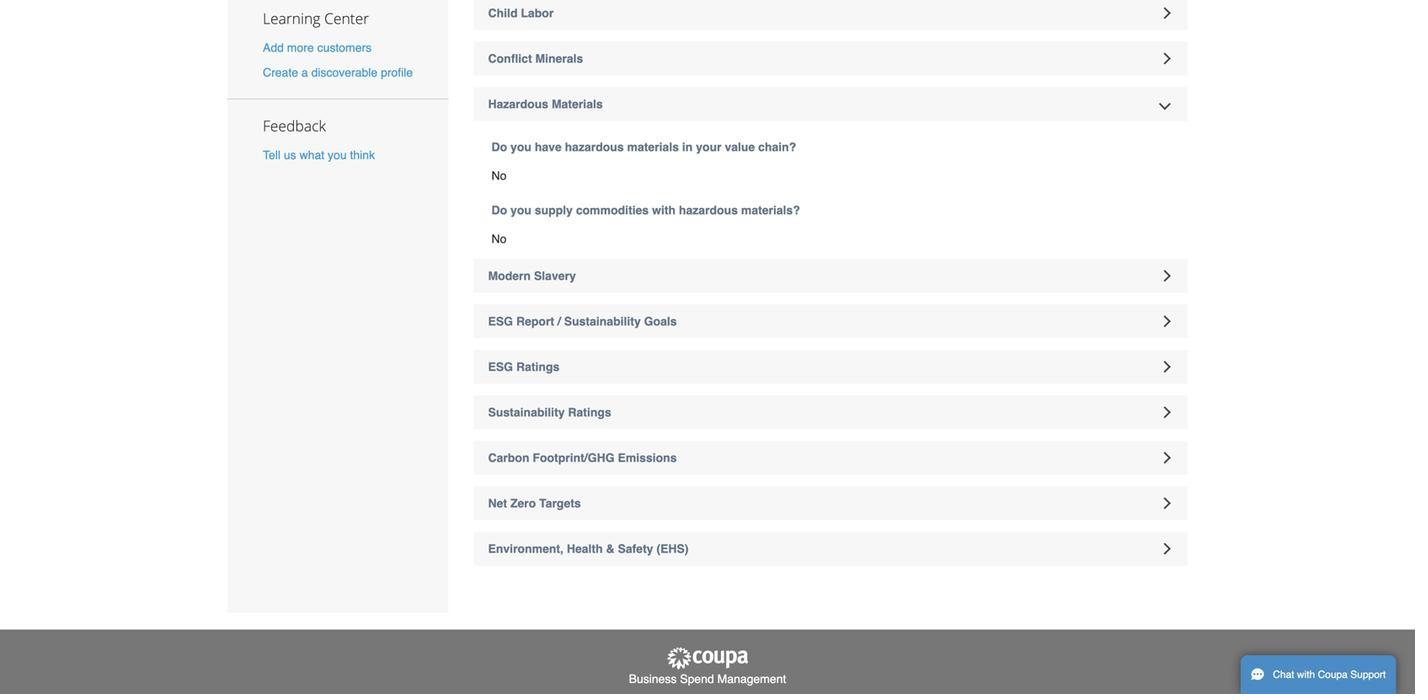 Task type: vqa. For each thing, say whether or not it's contained in the screenshot.
second email
no



Task type: describe. For each thing, give the bounding box(es) containing it.
emissions
[[618, 451, 677, 465]]

supply
[[535, 204, 573, 217]]

1 no from the top
[[492, 169, 507, 182]]

do you have hazardous materials in your value chain?
[[492, 140, 797, 154]]

hazardous
[[488, 97, 549, 111]]

business spend management
[[629, 672, 787, 686]]

sustainability ratings
[[488, 406, 612, 419]]

modern
[[488, 269, 531, 283]]

have
[[535, 140, 562, 154]]

environment, health & safety (ehs) heading
[[474, 532, 1188, 566]]

environment, health & safety (ehs) button
[[474, 532, 1188, 566]]

esg report / sustainability goals
[[488, 315, 677, 328]]

&
[[606, 542, 615, 556]]

business
[[629, 672, 677, 686]]

environment,
[[488, 542, 564, 556]]

report
[[516, 315, 555, 328]]

coupa
[[1318, 669, 1348, 681]]

do for do you supply commodities with hazardous materials?
[[492, 204, 507, 217]]

slavery
[[534, 269, 576, 283]]

tell us what you think
[[263, 148, 375, 162]]

0 vertical spatial with
[[652, 204, 676, 217]]

esg report / sustainability goals button
[[474, 305, 1188, 338]]

you inside button
[[328, 148, 347, 162]]

modern slavery heading
[[474, 259, 1188, 293]]

tell
[[263, 148, 281, 162]]

add
[[263, 41, 284, 54]]

hazardous materials button
[[474, 87, 1188, 121]]

carbon footprint/ghg emissions heading
[[474, 441, 1188, 475]]

hazardous materials heading
[[474, 87, 1188, 121]]

discoverable
[[311, 66, 378, 79]]

sustainability inside sustainability ratings dropdown button
[[488, 406, 565, 419]]

hazardous materials
[[488, 97, 603, 111]]

esg ratings button
[[474, 350, 1188, 384]]

spend
[[680, 672, 714, 686]]

conflict minerals heading
[[474, 42, 1188, 75]]

conflict minerals button
[[474, 42, 1188, 75]]

you for do you have hazardous materials in your value chain?
[[511, 140, 532, 154]]

/
[[558, 315, 561, 328]]

esg for esg report / sustainability goals
[[488, 315, 513, 328]]

tell us what you think button
[[263, 146, 375, 163]]

1 vertical spatial hazardous
[[679, 204, 738, 217]]

esg for esg ratings
[[488, 360, 513, 374]]

customers
[[317, 41, 372, 54]]

environment, health & safety (ehs)
[[488, 542, 689, 556]]

materials
[[552, 97, 603, 111]]

zero
[[511, 497, 536, 510]]

child labor heading
[[474, 0, 1188, 30]]

more
[[287, 41, 314, 54]]

conflict minerals
[[488, 52, 583, 65]]

sustainability ratings button
[[474, 396, 1188, 429]]

footprint/ghg
[[533, 451, 615, 465]]

what
[[300, 148, 325, 162]]

labor
[[521, 6, 554, 20]]

create
[[263, 66, 298, 79]]

net zero targets button
[[474, 487, 1188, 520]]



Task type: locate. For each thing, give the bounding box(es) containing it.
modern slavery
[[488, 269, 576, 283]]

2 do from the top
[[492, 204, 507, 217]]

1 vertical spatial with
[[1298, 669, 1316, 681]]

1 vertical spatial no
[[492, 232, 507, 246]]

with right chat
[[1298, 669, 1316, 681]]

child labor
[[488, 6, 554, 20]]

materials?
[[741, 204, 800, 217]]

child labor button
[[474, 0, 1188, 30]]

learning
[[263, 8, 321, 28]]

learning center
[[263, 8, 369, 28]]

you left think
[[328, 148, 347, 162]]

0 vertical spatial esg
[[488, 315, 513, 328]]

create a discoverable profile
[[263, 66, 413, 79]]

do left supply
[[492, 204, 507, 217]]

you for do you supply commodities with hazardous materials?
[[511, 204, 532, 217]]

ratings down report at the top of page
[[516, 360, 560, 374]]

goals
[[644, 315, 677, 328]]

1 horizontal spatial ratings
[[568, 406, 612, 419]]

child
[[488, 6, 518, 20]]

esg left report at the top of page
[[488, 315, 513, 328]]

conflict
[[488, 52, 532, 65]]

0 horizontal spatial hazardous
[[565, 140, 624, 154]]

minerals
[[535, 52, 583, 65]]

0 horizontal spatial ratings
[[516, 360, 560, 374]]

esg inside "esg ratings" dropdown button
[[488, 360, 513, 374]]

center
[[324, 8, 369, 28]]

do down hazardous at the left top of the page
[[492, 140, 507, 154]]

1 vertical spatial sustainability
[[488, 406, 565, 419]]

0 vertical spatial ratings
[[516, 360, 560, 374]]

ratings inside heading
[[568, 406, 612, 419]]

hazardous
[[565, 140, 624, 154], [679, 204, 738, 217]]

esg ratings heading
[[474, 350, 1188, 384]]

think
[[350, 148, 375, 162]]

value
[[725, 140, 755, 154]]

0 vertical spatial no
[[492, 169, 507, 182]]

do you supply commodities with hazardous materials?
[[492, 204, 800, 217]]

sustainability inside the esg report / sustainability goals dropdown button
[[564, 315, 641, 328]]

1 vertical spatial ratings
[[568, 406, 612, 419]]

2 esg from the top
[[488, 360, 513, 374]]

0 vertical spatial hazardous
[[565, 140, 624, 154]]

sustainability ratings heading
[[474, 396, 1188, 429]]

do for do you have hazardous materials in your value chain?
[[492, 140, 507, 154]]

1 vertical spatial do
[[492, 204, 507, 217]]

ratings for esg ratings
[[516, 360, 560, 374]]

you left supply
[[511, 204, 532, 217]]

net
[[488, 497, 507, 510]]

with
[[652, 204, 676, 217], [1298, 669, 1316, 681]]

do
[[492, 140, 507, 154], [492, 204, 507, 217]]

support
[[1351, 669, 1386, 681]]

us
[[284, 148, 296, 162]]

chat with coupa support button
[[1241, 656, 1397, 694]]

safety
[[618, 542, 654, 556]]

carbon
[[488, 451, 530, 465]]

net zero targets heading
[[474, 487, 1188, 520]]

chat
[[1273, 669, 1295, 681]]

esg ratings
[[488, 360, 560, 374]]

materials
[[627, 140, 679, 154]]

with right commodities at the top left of the page
[[652, 204, 676, 217]]

esg inside dropdown button
[[488, 315, 513, 328]]

a
[[302, 66, 308, 79]]

add more customers
[[263, 41, 372, 54]]

hazardous left materials?
[[679, 204, 738, 217]]

you
[[511, 140, 532, 154], [328, 148, 347, 162], [511, 204, 532, 217]]

commodities
[[576, 204, 649, 217]]

0 horizontal spatial with
[[652, 204, 676, 217]]

no up modern
[[492, 232, 507, 246]]

carbon footprint/ghg emissions button
[[474, 441, 1188, 475]]

you left 'have'
[[511, 140, 532, 154]]

0 vertical spatial sustainability
[[564, 315, 641, 328]]

modern slavery button
[[474, 259, 1188, 293]]

no
[[492, 169, 507, 182], [492, 232, 507, 246]]

feedback
[[263, 116, 326, 135]]

2 no from the top
[[492, 232, 507, 246]]

your
[[696, 140, 722, 154]]

coupa supplier portal image
[[666, 647, 750, 671]]

hazardous right 'have'
[[565, 140, 624, 154]]

in
[[682, 140, 693, 154]]

add more customers link
[[263, 41, 372, 54]]

no down hazardous at the left top of the page
[[492, 169, 507, 182]]

esg report / sustainability goals heading
[[474, 305, 1188, 338]]

sustainability
[[564, 315, 641, 328], [488, 406, 565, 419]]

esg up sustainability ratings
[[488, 360, 513, 374]]

create a discoverable profile link
[[263, 66, 413, 79]]

1 esg from the top
[[488, 315, 513, 328]]

health
[[567, 542, 603, 556]]

esg
[[488, 315, 513, 328], [488, 360, 513, 374]]

sustainability right /
[[564, 315, 641, 328]]

ratings inside heading
[[516, 360, 560, 374]]

1 horizontal spatial hazardous
[[679, 204, 738, 217]]

with inside button
[[1298, 669, 1316, 681]]

profile
[[381, 66, 413, 79]]

management
[[718, 672, 787, 686]]

1 do from the top
[[492, 140, 507, 154]]

carbon footprint/ghg emissions
[[488, 451, 677, 465]]

1 vertical spatial esg
[[488, 360, 513, 374]]

ratings
[[516, 360, 560, 374], [568, 406, 612, 419]]

(ehs)
[[657, 542, 689, 556]]

chat with coupa support
[[1273, 669, 1386, 681]]

net zero targets
[[488, 497, 581, 510]]

ratings for sustainability ratings
[[568, 406, 612, 419]]

sustainability down esg ratings
[[488, 406, 565, 419]]

1 horizontal spatial with
[[1298, 669, 1316, 681]]

0 vertical spatial do
[[492, 140, 507, 154]]

chain?
[[759, 140, 797, 154]]

ratings up carbon footprint/ghg emissions
[[568, 406, 612, 419]]

targets
[[539, 497, 581, 510]]



